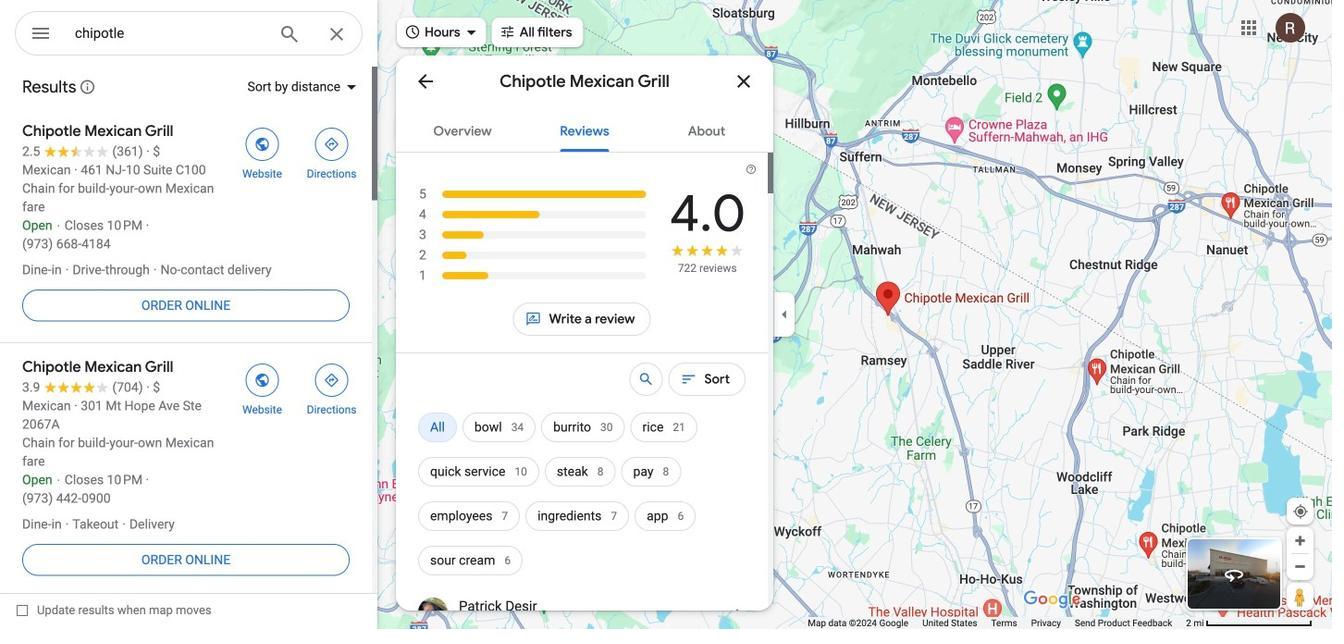 Task type: vqa. For each thing, say whether or not it's contained in the screenshot.
'428 Kiryas Sanz Ave, Lakewood, NJ 08701' field
no



Task type: locate. For each thing, give the bounding box(es) containing it.
google account: ritika waknis  
(ritika.waknis@adept.ai) image
[[1276, 13, 1306, 43]]

learn more about legal disclosure regarding public reviews on google maps image
[[79, 79, 96, 95]]

tab list
[[396, 107, 774, 152]]

results for chipotle feed
[[0, 65, 378, 597]]

zoom in image
[[1294, 534, 1308, 548]]

employees, mentioned in 7 reviews radio
[[418, 494, 520, 539]]

5 stars, 362 reviews image
[[418, 184, 648, 205]]

ingredients, mentioned in 7 reviews radio
[[526, 494, 629, 539]]

photo of patrick desir image
[[418, 598, 448, 627]]

4 stars, 170 reviews image
[[418, 205, 647, 225]]

quick service, mentioned in 10 reviews radio
[[418, 450, 539, 494]]

show your location image
[[1293, 503, 1309, 520]]

All reviews radio
[[418, 405, 457, 450]]

sort image
[[681, 371, 697, 388]]

None checkbox
[[17, 599, 211, 622]]

None field
[[75, 22, 264, 44]]

bowl, mentioned in 34 reviews radio
[[463, 405, 536, 450]]

chipotle mexican grill main content
[[396, 56, 774, 629]]

search reviews image
[[638, 371, 655, 388]]

zoom out image
[[1294, 560, 1308, 574]]

none search field inside "google maps" "element"
[[15, 11, 363, 62]]

None search field
[[15, 11, 363, 62]]



Task type: describe. For each thing, give the bounding box(es) containing it.
refine reviews option group
[[418, 405, 746, 583]]

street view image
[[1223, 564, 1246, 586]]

show street view coverage image
[[1287, 583, 1314, 611]]

sour cream, mentioned in 6 reviews radio
[[418, 539, 523, 583]]

burrito, mentioned in 30 reviews radio
[[541, 405, 625, 450]]

3 stars, 71 reviews image
[[418, 225, 647, 245]]

steak, mentioned in 8 reviews radio
[[545, 450, 616, 494]]

google maps element
[[0, 0, 1333, 629]]

tab list inside "google maps" "element"
[[396, 107, 774, 152]]

pay, mentioned in 8 reviews radio
[[621, 450, 681, 494]]

1 stars, 79 reviews image
[[418, 266, 647, 286]]

4.0 stars image
[[669, 243, 746, 261]]

none checkbox inside "google maps" "element"
[[17, 599, 211, 622]]

collapse side panel image
[[775, 304, 795, 325]]

2 stars, 40 reviews image
[[418, 245, 647, 266]]

app, mentioned in 6 reviews radio
[[635, 494, 696, 539]]

rice, mentioned in 21 reviews radio
[[631, 405, 698, 450]]

none field inside search box
[[75, 22, 264, 44]]



